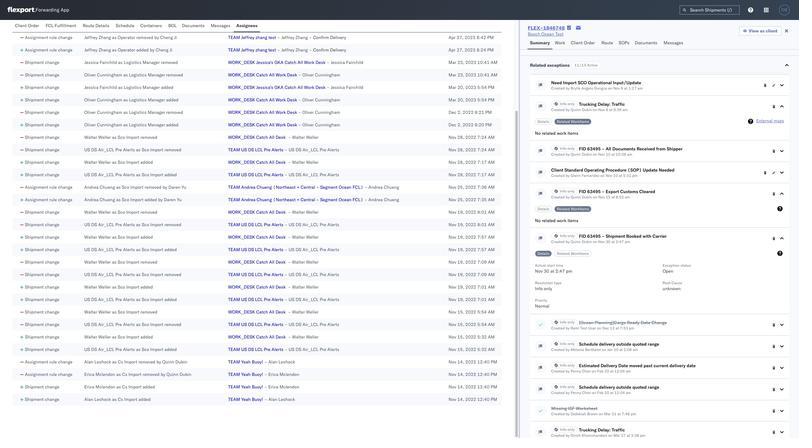 Task type: vqa. For each thing, say whether or not it's contained in the screenshot.
Item
no



Task type: locate. For each thing, give the bounding box(es) containing it.
nov 19, 2022 7:01 am for work_desk catch all desk - walter weller
[[449, 285, 495, 290]]

us ds air_lcl pre alerts as sco import removed for nov 19, 2022 8:01 am
[[84, 222, 182, 228]]

fid for fid 63495 - shipment booked with carrier
[[580, 234, 587, 239]]

us ds air_lcl pre alerts as sco import added for nov 19, 2022 7:57 am
[[84, 247, 177, 253]]

1 12:40 from the top
[[478, 360, 490, 365]]

1 vertical spatial mar 20, 2023 5:54 pm
[[449, 97, 495, 103]]

1 vertical spatial operator
[[118, 35, 135, 40]]

workitems for fid 63495 - shipment booked with carrier
[[572, 252, 590, 256]]

2 mar 23, 2023 10:41 am from the top
[[449, 72, 498, 78]]

0 vertical spatial client
[[15, 23, 27, 28]]

all for nov 28, 2022 7:17 am
[[269, 160, 275, 165]]

4 5:54 from the top
[[478, 322, 487, 328]]

nov 28, 2022 7:24 am for work_desk catch all desk - walter weller
[[449, 135, 495, 140]]

7 shipment change from the top
[[25, 135, 59, 140]]

1 work_desk catch all desk - walter weller from the top
[[228, 135, 319, 140]]

0 vertical spatial team jeffrey zhang test - jeffrey zhang - confirm delivery
[[228, 35, 347, 40]]

nov
[[614, 86, 621, 91], [599, 107, 606, 112], [449, 135, 457, 140], [449, 147, 457, 153], [599, 152, 606, 157], [449, 160, 457, 165], [449, 172, 457, 178], [606, 173, 613, 178], [449, 185, 457, 190], [599, 195, 606, 200], [449, 197, 457, 203], [449, 210, 457, 215], [449, 222, 457, 228], [449, 235, 457, 240], [599, 240, 606, 244], [449, 247, 457, 253], [449, 260, 457, 265], [536, 269, 543, 274], [449, 272, 457, 278], [449, 285, 457, 290], [449, 297, 457, 303], [449, 310, 457, 315], [449, 322, 457, 328], [449, 335, 457, 340], [449, 347, 457, 353], [449, 360, 457, 365], [449, 372, 457, 378], [449, 385, 457, 390], [449, 397, 457, 403]]

at down fid 63495 - shipment booked with carrier
[[612, 240, 615, 244]]

2 8:01 from the top
[[478, 222, 487, 228]]

1 2, from the top
[[458, 110, 462, 115]]

1 horizontal spatial test
[[581, 326, 588, 331]]

2 vertical spatial workitems
[[572, 252, 590, 256]]

2 team jeffrey zhang test - jeffrey zhang - confirm delivery from the top
[[228, 47, 347, 53]]

1 traffic from the top
[[612, 102, 626, 107]]

1 vertical spatial schedule delivery outside quoted range
[[580, 385, 660, 391]]

at down "input/update"
[[625, 86, 628, 91]]

items for trucking delay: traffic
[[568, 131, 579, 136]]

0 vertical spatial no
[[536, 131, 541, 136]]

daren for andrea chueng as sco import removed by daren yu
[[169, 185, 181, 190]]

20 for delivery
[[605, 391, 610, 396]]

weller
[[98, 135, 111, 140], [306, 135, 319, 140], [98, 160, 111, 165], [306, 160, 319, 165], [98, 210, 111, 215], [306, 210, 319, 215], [98, 235, 111, 240], [306, 235, 319, 240], [98, 260, 111, 265], [306, 260, 319, 265], [98, 285, 111, 290], [306, 285, 319, 290], [98, 310, 111, 315], [306, 310, 319, 315], [98, 335, 111, 340], [306, 335, 319, 340]]

10 for outside
[[614, 348, 619, 352]]

0 vertical spatial dec
[[449, 110, 457, 115]]

gka for jessica fairchild as logistics manager added
[[275, 85, 284, 90]]

details button for fid 63495 - shipment booked with carrier
[[536, 251, 553, 257]]

1 19, from the top
[[458, 210, 465, 215]]

3:38
[[632, 434, 640, 438]]

jeffrey zhang as operator added by cheng ji
[[84, 47, 173, 53]]

0 vertical spatial test
[[269, 35, 276, 40]]

schedule up berthelot
[[580, 342, 599, 347]]

nov 15, 2022 5:54 am
[[449, 310, 495, 315], [449, 322, 495, 328]]

1 jessica's from the top
[[256, 60, 274, 65]]

1 vertical spatial central
[[301, 197, 316, 203]]

ocean inside "link"
[[542, 31, 555, 37]]

info only up created by quinn dubin on nov 30 at 2:47 pm
[[561, 234, 575, 238]]

as inside button
[[761, 28, 765, 34]]

work_desk catch all work desk - oliver cunningham for dec 2, 2022 8:20 pm
[[228, 122, 341, 128]]

+
[[297, 185, 300, 190], [297, 197, 300, 203]]

1 vertical spatial nov 28, 2022 7:17 am
[[449, 172, 495, 178]]

2 vertical spatial related workitems
[[558, 252, 590, 256]]

2 assignment rule change from the top
[[25, 47, 72, 53]]

6 rule from the top
[[49, 372, 57, 378]]

1 vertical spatial messages
[[664, 40, 684, 46]]

2 20, from the top
[[458, 97, 465, 103]]

7:01
[[478, 285, 487, 290], [478, 297, 487, 303]]

1 vertical spatial 7:17
[[478, 172, 487, 178]]

1 vertical spatial apr
[[449, 47, 456, 53]]

1 25, from the top
[[458, 185, 465, 190]]

1 omkar from the left
[[84, 22, 98, 28]]

created inside need import sco operational input/update created by brylle angelo dungca on nov 8 at 1:27 am
[[552, 86, 565, 91]]

zhang for jeffrey zhang as operator removed by cheng ji
[[256, 35, 268, 40]]

ji for jeffrey zhang as operator removed by cheng ji
[[174, 35, 177, 40]]

8
[[622, 86, 624, 91], [606, 107, 609, 112]]

1 nov 28, 2022 7:17 am from the top
[[449, 160, 495, 165]]

oliver cunningham as logistics manager removed
[[84, 72, 183, 78], [84, 110, 183, 115]]

os
[[782, 7, 788, 12]]

30 inside actual start time nov 30 at 2:47 pm
[[544, 269, 550, 274]]

1 vertical spatial nov 19, 2022 7:01 am
[[449, 297, 495, 303]]

9 work_desk from the top
[[228, 210, 255, 215]]

1 vertical spatial client order button
[[569, 37, 600, 49]]

0 vertical spatial 7:01
[[478, 285, 487, 290]]

0 vertical spatial trucking
[[580, 102, 597, 107]]

1 vertical spatial gka
[[275, 85, 284, 90]]

1 vertical spatial order
[[584, 40, 596, 46]]

1846748
[[544, 25, 565, 31]]

8 left 9:39
[[606, 107, 609, 112]]

only up mélanie
[[568, 342, 575, 347]]

2:47 down the time
[[556, 269, 566, 274]]

0 vertical spatial daren
[[169, 185, 181, 190]]

at inside client standard operating procedure (sop) update needed created by glenn fernandez on nov 10 at 5:31 pm
[[620, 173, 623, 178]]

1 vertical spatial client order
[[571, 40, 596, 46]]

related
[[542, 131, 556, 136], [542, 218, 556, 224]]

on down 'dungca'
[[594, 107, 598, 112]]

1 vertical spatial route
[[602, 40, 614, 46]]

7 19, from the top
[[458, 285, 465, 290]]

schedule for created by penny chen on feb 20 at 12:04 am
[[580, 385, 599, 391]]

created by quinn dubin on nov 8 at 9:39 am
[[552, 107, 628, 112]]

1 horizontal spatial omkar
[[166, 22, 179, 28]]

63495 up created by quinn dubin on nov 30 at 2:47 pm
[[588, 234, 601, 239]]

messages button
[[208, 20, 234, 32], [662, 37, 687, 49]]

items up created by quinn dubin on nov 10 at 10:38 am
[[568, 131, 579, 136]]

1 nov 19, 2022 7:57 am from the top
[[449, 235, 495, 240]]

30 down fid 63495 - shipment booked with carrier
[[606, 240, 611, 244]]

assignment for jeffrey zhang as operator removed by cheng ji
[[25, 35, 48, 40]]

client left standard
[[552, 167, 564, 173]]

1 vertical spatial test
[[269, 47, 276, 53]]

delay:
[[598, 102, 611, 107], [598, 428, 611, 433]]

client order button up 11/13 active
[[569, 37, 600, 49]]

20, for work_desk catch all work desk - oliver cunningham
[[458, 97, 465, 103]]

19 shipment change from the top
[[25, 310, 59, 315]]

3 team us ds lcl pre alerts - us ds air_lcl pre alerts from the top
[[228, 222, 340, 228]]

related workitems button down created by quinn dubin on nov 8 at 9:39 am
[[555, 119, 592, 125]]

1 vertical spatial trucking delay: traffic
[[580, 428, 626, 433]]

1 vertical spatial 10
[[614, 173, 619, 178]]

all for nov 28, 2022 7:24 am
[[269, 135, 275, 140]]

1 horizontal spatial savant
[[180, 22, 194, 28]]

mar for jessica fairchild as logistics manager added
[[449, 85, 457, 90]]

documents button right sops
[[633, 37, 662, 49]]

logistics
[[124, 60, 142, 65], [129, 72, 147, 78], [124, 85, 142, 90], [129, 97, 147, 103], [129, 110, 147, 115], [129, 122, 147, 128]]

all
[[298, 60, 303, 65], [269, 72, 275, 78], [298, 85, 303, 90], [269, 97, 275, 103], [269, 110, 275, 115], [269, 122, 275, 128], [269, 135, 275, 140], [606, 146, 612, 152], [269, 160, 275, 165], [269, 210, 275, 215], [269, 235, 275, 240], [269, 260, 275, 265], [269, 285, 275, 290], [269, 310, 275, 315], [269, 335, 275, 340]]

1 vertical spatial cheng
[[156, 47, 169, 53]]

1 horizontal spatial route
[[602, 40, 614, 46]]

quoted for created by mélanie berthelot on jan 10 at 2:08 am
[[633, 342, 647, 347]]

16 shipment change from the top
[[25, 272, 59, 278]]

related workitems button up the time
[[555, 251, 592, 257]]

cs for alan leshock as cs import added
[[118, 397, 123, 403]]

6 created from the top
[[552, 240, 565, 244]]

team us ds lcl pre alerts - us ds air_lcl pre alerts for nov 19, 2022 7:09 am
[[228, 272, 340, 278]]

0 vertical spatial documents
[[182, 23, 205, 28]]

at down jan
[[611, 369, 614, 374]]

forwarding app link
[[7, 7, 69, 13]]

at left 2:08
[[620, 348, 623, 352]]

1 horizontal spatial client order
[[571, 40, 596, 46]]

penny for schedule
[[571, 391, 582, 396]]

2 test from the top
[[269, 47, 276, 53]]

sco
[[118, 135, 125, 140], [142, 147, 149, 153], [118, 160, 125, 165], [142, 172, 149, 178], [122, 185, 129, 190], [122, 197, 129, 203], [118, 210, 125, 215], [142, 222, 149, 228], [118, 235, 125, 240], [142, 247, 149, 253], [118, 260, 125, 265], [142, 272, 149, 278], [118, 285, 125, 290], [142, 297, 149, 303], [118, 310, 125, 315], [142, 322, 149, 328], [118, 335, 125, 340], [142, 347, 149, 353]]

0 vertical spatial oliver cunningham as logistics manager removed
[[84, 72, 183, 78]]

3 nov 14, 2022 12:40 pm from the top
[[449, 385, 498, 390]]

2023 for oliver cunningham as logistics manager added
[[466, 97, 477, 103]]

work
[[556, 40, 566, 46], [304, 60, 315, 65], [276, 72, 286, 78], [304, 85, 315, 90], [276, 97, 286, 103], [276, 110, 286, 115], [276, 122, 286, 128]]

quoted up estimated delivery date moved past current delivery date
[[633, 342, 647, 347]]

on inside client standard operating procedure (sop) update needed created by glenn fernandez on nov 10 at 5:31 pm
[[601, 173, 605, 178]]

am inside need import sco operational input/update created by brylle angelo dungca on nov 8 at 1:27 am
[[638, 86, 643, 91]]

1 vertical spatial feb
[[598, 391, 604, 396]]

ocean
[[542, 31, 555, 37], [339, 185, 352, 190], [339, 197, 352, 203]]

catch for nov 19, 2022 7:57 am
[[256, 235, 268, 240]]

flex-1846748 link
[[528, 25, 565, 31]]

0 vertical spatial central
[[301, 185, 316, 190]]

catch for nov 28, 2022 7:24 am
[[256, 135, 268, 140]]

chen for schedule
[[583, 391, 592, 396]]

0 vertical spatial schedule
[[116, 23, 134, 28]]

0 vertical spatial fcl)
[[353, 185, 364, 190]]

delivery
[[600, 342, 616, 347], [670, 363, 686, 369], [600, 385, 616, 391]]

only
[[568, 102, 575, 106], [568, 146, 575, 151], [568, 189, 575, 194], [568, 234, 575, 238], [544, 286, 553, 292], [568, 320, 575, 325], [568, 342, 575, 347], [568, 363, 575, 368], [568, 385, 575, 390], [568, 428, 575, 432]]

8 inside need import sco operational input/update created by brylle angelo dungca on nov 8 at 1:27 am
[[622, 86, 624, 91]]

8 down "input/update"
[[622, 86, 624, 91]]

leshock
[[95, 360, 111, 365], [279, 360, 295, 365], [95, 397, 111, 403], [279, 397, 295, 403]]

team us ds lcl pre alerts - us ds air_lcl pre alerts for nov 28, 2022 7:17 am
[[228, 172, 340, 178]]

1 team yeah buoy! - alan leshock from the top
[[228, 360, 295, 365]]

am up 7:46 on the bottom
[[627, 391, 632, 396]]

6 team us ds lcl pre alerts - us ds air_lcl pre alerts from the top
[[228, 297, 340, 303]]

quinn for fid 63495 - export customs cleared
[[571, 195, 582, 200]]

2 us ds air_lcl pre alerts as sco import added from the top
[[84, 247, 177, 253]]

1 vertical spatial nov 15, 2022 5:54 am
[[449, 322, 495, 328]]

segment
[[321, 185, 338, 190], [321, 197, 338, 203]]

traffic for 8
[[612, 102, 626, 107]]

2 walter weller as sco import removed from the top
[[84, 210, 158, 215]]

dec
[[449, 110, 457, 115], [449, 122, 457, 128], [603, 326, 610, 331]]

0 vertical spatial no related work items
[[536, 131, 579, 136]]

feb up missing isf worksheet created by zedekiah brown on mar 21 at 7:46 pm
[[598, 391, 604, 396]]

0 vertical spatial zhang
[[256, 35, 268, 40]]

dec down 'dec 2, 2022 8:21 pm'
[[449, 122, 457, 128]]

0 vertical spatial 2,
[[458, 110, 462, 115]]

am right "1:27"
[[638, 86, 643, 91]]

25, up nov 25, 2022 7:35 am
[[458, 185, 465, 190]]

1 vertical spatial ocean
[[339, 185, 352, 190]]

cs for erica mclendon as cs import removed by quinn dubin
[[122, 372, 127, 378]]

date
[[687, 363, 696, 369]]

4 assignment rule change from the top
[[25, 197, 72, 203]]

8:24
[[477, 47, 487, 53]]

at left 5:31
[[620, 173, 623, 178]]

5 created from the top
[[552, 195, 565, 200]]

assignment for jeffrey zhang as operator added by cheng ji
[[25, 47, 48, 53]]

schedule delivery outside quoted range up 2:08
[[580, 342, 660, 347]]

fid up created by quinn dubin on nov 10 at 10:38 am
[[580, 146, 587, 152]]

delay: up created by quinn dubin on nov 8 at 9:39 am
[[598, 102, 611, 107]]

1 vertical spatial segment
[[321, 197, 338, 203]]

6 info only from the top
[[561, 342, 575, 347]]

2 chen from the top
[[583, 391, 592, 396]]

trucking up khemchandani
[[580, 428, 597, 433]]

team yeah buoy! - alan leshock
[[228, 360, 295, 365], [228, 397, 295, 403]]

on right brown
[[600, 412, 604, 417]]

dec up dec 2, 2022 8:20 pm
[[449, 110, 457, 115]]

3 walter weller as sco import removed from the top
[[84, 260, 158, 265]]

0 vertical spatial feb
[[598, 369, 604, 374]]

12:40 for alan leshock as cs import removed by quinn dubin
[[478, 360, 490, 365]]

1 horizontal spatial documents button
[[633, 37, 662, 49]]

order left "fcl"
[[28, 23, 39, 28]]

2:47 inside actual start time nov 30 at 2:47 pm
[[556, 269, 566, 274]]

omkar right fulfillment
[[84, 22, 98, 28]]

client order button down the flexport. image
[[12, 20, 43, 32]]

range
[[649, 342, 660, 347], [649, 385, 660, 391]]

estimated
[[580, 363, 600, 369]]

0 vertical spatial apr
[[449, 35, 456, 40]]

2, down 'dec 2, 2022 8:21 pm'
[[458, 122, 462, 128]]

2 work_desk from the top
[[228, 72, 255, 78]]

1 vertical spatial (northeast
[[273, 197, 296, 203]]

cs up erica mclendon as cs import added
[[122, 372, 127, 378]]

1 + from the top
[[297, 185, 300, 190]]

fid 63495 - export customs cleared
[[580, 189, 656, 195]]

0 vertical spatial workitems
[[572, 119, 590, 124]]

1 vertical spatial daren
[[164, 197, 176, 203]]

details for fid 63495 - export customs cleared
[[538, 207, 550, 212]]

27, up apr 27, 2023 8:24 pm
[[457, 35, 464, 40]]

nov inside client standard operating procedure (sop) update needed created by glenn fernandez on nov 10 at 5:31 pm
[[606, 173, 613, 178]]

team yeah buoy! - erica mclendon for erica mclendon as cs import added
[[228, 385, 300, 390]]

18 shipment change from the top
[[25, 297, 59, 303]]

2023 for jeffrey zhang as operator added by cheng ji
[[465, 47, 476, 53]]

delay: up created by girish khemchandani on mar 27 at 3:38 pm
[[598, 428, 611, 433]]

assignees button
[[234, 20, 260, 32]]

1 mar 20, 2023 5:54 pm from the top
[[449, 85, 495, 90]]

omkar right "containers" button
[[166, 22, 179, 28]]

3 shipment change from the top
[[25, 85, 59, 90]]

1 vertical spatial 20,
[[458, 97, 465, 103]]

alan
[[84, 360, 93, 365], [269, 360, 278, 365], [84, 397, 93, 403], [269, 397, 278, 403]]

import inside need import sco operational input/update created by brylle angelo dungca on nov 8 at 1:27 am
[[564, 80, 577, 86]]

2 vertical spatial dec
[[603, 326, 610, 331]]

us ds air_lcl pre alerts as sco import removed
[[84, 147, 182, 153], [84, 222, 182, 228], [84, 272, 182, 278], [84, 322, 182, 328]]

3 related workitems button from the top
[[555, 251, 592, 257]]

nov 15, 2022 5:32 am for team us ds lcl pre alerts - us ds air_lcl pre alerts
[[449, 347, 495, 353]]

8:52
[[616, 195, 625, 200]]

1 vertical spatial mar 23, 2023 10:41 am
[[449, 72, 498, 78]]

forwarding
[[36, 7, 59, 13]]

oliver
[[84, 72, 96, 78], [303, 72, 314, 78], [84, 97, 96, 103], [303, 97, 314, 103], [84, 110, 96, 115], [303, 110, 314, 115], [84, 122, 96, 128], [303, 122, 314, 128]]

nov 19, 2022 7:01 am
[[449, 285, 495, 290], [449, 297, 495, 303]]

4 created from the top
[[552, 173, 565, 178]]

cs
[[118, 360, 123, 365], [122, 372, 127, 378], [122, 385, 127, 390], [118, 397, 123, 403]]

oliver cunningham as logistics manager removed down jessica fairchild as logistics manager added
[[84, 110, 183, 115]]

assignment for andrea chueng as sco import added by daren yu
[[25, 197, 48, 203]]

flex-
[[528, 25, 544, 31]]

catch for mar 20, 2023 5:54 pm
[[256, 97, 268, 103]]

0 vertical spatial range
[[649, 342, 660, 347]]

1 vertical spatial messages button
[[662, 37, 687, 49]]

0 vertical spatial 7:09
[[478, 260, 487, 265]]

team andrea chueng (northeast + central - segment ocean fcl) - andrea chueng for andrea chueng as sco import added by daren yu
[[228, 197, 400, 203]]

delivery up jan
[[600, 342, 616, 347]]

client inside client standard operating procedure (sop) update needed created by glenn fernandez on nov 10 at 5:31 pm
[[552, 167, 564, 173]]

route
[[83, 23, 94, 28], [602, 40, 614, 46]]

2 created by penny chen on feb 20 at 12:04 am from the top
[[552, 391, 632, 396]]

8 team from the top
[[228, 247, 240, 253]]

30 down start
[[544, 269, 550, 274]]

0 vertical spatial work
[[557, 131, 567, 136]]

cheng down "containers" button
[[156, 47, 169, 53]]

2 nov 19, 2022 8:01 am from the top
[[449, 222, 495, 228]]

sco
[[578, 80, 587, 86]]

1 vertical spatial 8:01
[[478, 222, 487, 228]]

external msgs
[[757, 118, 785, 124]]

only down mélanie
[[568, 363, 575, 368]]

12 created from the top
[[552, 434, 565, 438]]

angelo
[[582, 86, 594, 91]]

client down the flexport. image
[[15, 23, 27, 28]]

schedule delivery outside quoted range
[[580, 342, 660, 347], [580, 385, 660, 391]]

3 63495 from the top
[[588, 234, 601, 239]]

0 vertical spatial nov 19, 2022 7:01 am
[[449, 285, 495, 290]]

1 7:01 from the top
[[478, 285, 487, 290]]

1 vertical spatial nov 19, 2022 7:09 am
[[449, 272, 495, 278]]

1 test from the top
[[269, 35, 276, 40]]

documents up "10:38"
[[613, 146, 636, 152]]

catch for nov 15, 2022 5:32 am
[[256, 335, 268, 340]]

2, for dec 2, 2022 8:20 pm
[[458, 122, 462, 128]]

2 related from the top
[[542, 218, 556, 224]]

operator up jeffrey zhang as operator removed by cheng ji
[[119, 22, 137, 28]]

assignment rule change for jeffrey zhang as operator removed by cheng ji
[[25, 35, 72, 40]]

63495 for export
[[588, 189, 601, 195]]

created by quinn dubin on nov 30 at 2:47 pm
[[552, 240, 631, 244]]

root cause unknown
[[663, 281, 683, 292]]

work_desk jessica's gka catch all work desk - jessica fairchild for added
[[228, 85, 364, 90]]

2 items from the top
[[568, 218, 579, 224]]

related workitems button down created by quinn dubin on nov 15 at 8:52 am on the right top
[[555, 206, 592, 212]]

on
[[609, 86, 613, 91], [594, 107, 598, 112], [594, 152, 598, 157], [601, 173, 605, 178], [594, 195, 598, 200], [594, 240, 598, 244], [598, 326, 602, 331], [603, 348, 607, 352], [593, 369, 597, 374], [593, 391, 597, 396], [600, 412, 604, 417], [609, 434, 613, 438]]

pm inside actual start time nov 30 at 2:47 pm
[[567, 269, 573, 274]]

1 27, from the top
[[457, 35, 464, 40]]

0 vertical spatial 7:57
[[478, 235, 487, 240]]

0 vertical spatial trucking delay: traffic
[[580, 102, 626, 107]]

work_desk
[[228, 60, 255, 65], [228, 72, 255, 78], [228, 85, 255, 90], [228, 97, 255, 103], [228, 110, 255, 115], [228, 122, 255, 128], [228, 135, 255, 140], [228, 160, 255, 165], [228, 210, 255, 215], [228, 235, 255, 240], [228, 260, 255, 265], [228, 285, 255, 290], [228, 310, 255, 315], [228, 335, 255, 340]]

1 nov 19, 2022 7:09 am from the top
[[449, 260, 495, 265]]

workitems for fid 63495 - export customs cleared
[[572, 207, 590, 212]]

3 19, from the top
[[458, 235, 465, 240]]

traffic up 27
[[612, 428, 626, 433]]

0 horizontal spatial documents button
[[180, 20, 208, 32]]

1 vertical spatial ji
[[170, 47, 173, 53]]

1 vertical spatial 27,
[[457, 47, 464, 53]]

schedule delivery outside quoted range up 21
[[580, 385, 660, 391]]

14, for alan leshock as cs import added
[[458, 397, 465, 403]]

client right work button
[[571, 40, 583, 46]]

7 info only from the top
[[561, 363, 575, 368]]

7:57 for walter weller
[[478, 235, 487, 240]]

4 assignment from the top
[[25, 197, 48, 203]]

2 us ds air_lcl pre alerts as sco import removed from the top
[[84, 222, 182, 228]]

created inside missing isf worksheet created by zedekiah brown on mar 21 at 7:46 pm
[[552, 412, 565, 417]]

7:57
[[478, 235, 487, 240], [478, 247, 487, 253]]

dubin for fid 63495 - export customs cleared
[[583, 195, 593, 200]]

2 7:57 from the top
[[478, 247, 487, 253]]

2, up dec 2, 2022 8:20 pm
[[458, 110, 462, 115]]

13 work_desk from the top
[[228, 310, 255, 315]]

0 horizontal spatial client order
[[15, 23, 39, 28]]

pm inside client standard operating procedure (sop) update needed created by glenn fernandez on nov 10 at 5:31 pm
[[633, 173, 638, 178]]

on up worksheet
[[593, 391, 597, 396]]

active
[[588, 63, 598, 67]]

confirm
[[313, 35, 329, 40], [313, 47, 329, 53]]

4 lcl from the top
[[255, 247, 263, 253]]

10 inside client standard operating procedure (sop) update needed created by glenn fernandez on nov 10 at 5:31 pm
[[614, 173, 619, 178]]

all for nov 19, 2022 7:57 am
[[269, 235, 275, 240]]

20 for delivery
[[605, 369, 610, 374]]

2 team us ds lcl pre alerts - us ds air_lcl pre alerts from the top
[[228, 172, 340, 178]]

2 work_desk jessica's gka catch all work desk - jessica fairchild from the top
[[228, 85, 364, 90]]

info only up 'isf'
[[561, 385, 575, 390]]

10 for -
[[606, 152, 611, 157]]

15
[[606, 195, 611, 200]]

test down 1846748
[[556, 31, 564, 37]]

4 us ds air_lcl pre alerts as sco import removed from the top
[[84, 322, 182, 328]]

details button for fid 63495 - export customs cleared
[[536, 206, 553, 212]]

0 vertical spatial 20,
[[458, 85, 465, 90]]

5:32 for walter weller
[[478, 335, 487, 340]]

fcl) for nov 25, 2022 7:35 am
[[353, 197, 364, 203]]

mar inside missing isf worksheet created by zedekiah brown on mar 21 at 7:46 pm
[[605, 412, 611, 417]]

info only up girish
[[561, 428, 575, 432]]

carrier
[[653, 234, 667, 239]]

1 horizontal spatial client
[[552, 167, 564, 173]]

am down fid 63495 - all documents received from shipper
[[628, 152, 633, 157]]

flexport. image
[[7, 7, 36, 13]]

nov 19, 2022 7:09 am for work_desk catch all desk - walter weller
[[449, 260, 495, 265]]

1 created by penny chen on feb 20 at 12:04 am from the top
[[552, 369, 632, 374]]

1 mar 23, 2023 10:41 am from the top
[[449, 60, 498, 65]]

work_desk catch all desk - walter weller for nov 19, 2022 7:09 am
[[228, 260, 319, 265]]

on right 'dungca'
[[609, 86, 613, 91]]

trucking delay: traffic
[[580, 102, 626, 107], [580, 428, 626, 433]]

1 trucking from the top
[[580, 102, 597, 107]]

schedule up worksheet
[[580, 385, 599, 391]]

1 nov 15, 2022 5:32 am from the top
[[449, 335, 495, 340]]

0 horizontal spatial ji
[[170, 47, 173, 53]]

12:04 up 21
[[615, 391, 626, 396]]

2 walter weller as sco import added from the top
[[84, 235, 153, 240]]

work_desk catch all desk - walter weller for nov 19, 2022 8:01 am
[[228, 210, 319, 215]]

related workitems for trucking delay: traffic
[[558, 119, 590, 124]]

1 team andrea chueng (northeast + central - segment ocean fcl) - andrea chueng from the top
[[228, 185, 400, 190]]

order
[[28, 23, 39, 28], [584, 40, 596, 46]]

1 vertical spatial 10:41
[[478, 72, 490, 78]]

trucking delay: traffic up created by quinn dubin on nov 8 at 9:39 am
[[580, 102, 626, 107]]

1 7:17 from the top
[[478, 160, 487, 165]]

cs for alan leshock as cs import removed by quinn dubin
[[118, 360, 123, 365]]

order left the route button
[[584, 40, 596, 46]]

1 trucking delay: traffic from the top
[[580, 102, 626, 107]]

created by penny chen on feb 20 at 12:04 am up worksheet
[[552, 391, 632, 396]]

1 work_desk jessica's gka catch all work desk - jessica fairchild from the top
[[228, 60, 364, 65]]

1 vertical spatial 5:32
[[478, 347, 487, 353]]

27
[[622, 434, 626, 438]]

8:21
[[475, 110, 485, 115]]

walter weller as sco import added
[[84, 160, 153, 165], [84, 235, 153, 240], [84, 285, 153, 290], [84, 335, 153, 340]]

2 confirm from the top
[[313, 47, 329, 53]]

walter weller as sco import removed
[[84, 135, 158, 140], [84, 210, 158, 215], [84, 260, 158, 265], [84, 310, 158, 315]]

team us ds lcl pre alerts - us ds air_lcl pre alerts for nov 19, 2022 8:01 am
[[228, 222, 340, 228]]

3 work_desk from the top
[[228, 85, 255, 90]]

pm inside missing isf worksheet created by zedekiah brown on mar 21 at 7:46 pm
[[632, 412, 637, 417]]

1 us ds air_lcl pre alerts as sco import removed from the top
[[84, 147, 182, 153]]

nov inside need import sco operational input/update created by brylle angelo dungca on nov 8 at 1:27 am
[[614, 86, 621, 91]]

1 no from the top
[[536, 131, 541, 136]]

25,
[[458, 185, 465, 190], [458, 197, 465, 203]]

nov inside actual start time nov 30 at 2:47 pm
[[536, 269, 543, 274]]

related for trucking delay: traffic
[[558, 119, 571, 124]]

4 team us ds lcl pre alerts - us ds air_lcl pre alerts from the top
[[228, 247, 340, 253]]

operator down jeffrey zhang as operator removed by cheng ji
[[118, 47, 135, 53]]

20 up missing isf worksheet created by zedekiah brown on mar 21 at 7:46 pm
[[605, 391, 610, 396]]

2, for dec 2, 2022 8:21 pm
[[458, 110, 462, 115]]

1 vertical spatial 63495
[[588, 189, 601, 195]]

yeah for erica mclendon as cs import removed by quinn dubin
[[241, 372, 251, 378]]

items up created by quinn dubin on nov 30 at 2:47 pm
[[568, 218, 579, 224]]

team yeah buoy! - alan leshock for alan leshock as cs import removed by quinn dubin
[[228, 360, 295, 365]]

0 vertical spatial team yeah buoy! - erica mclendon
[[228, 372, 300, 378]]

trucking up created by quinn dubin on nov 8 at 9:39 am
[[580, 102, 597, 107]]

operating
[[585, 167, 605, 173]]

test inside "link"
[[556, 31, 564, 37]]

nov 28, 2022 7:17 am
[[449, 160, 495, 165], [449, 172, 495, 178]]

10 down procedure
[[614, 173, 619, 178]]

1 vertical spatial client
[[571, 40, 583, 46]]

oliver cunningham as logistics manager removed down jessica fairchild as logistics manager removed
[[84, 72, 183, 78]]

schedule inside button
[[116, 23, 134, 28]]

containers
[[140, 23, 162, 28]]

trucking delay: traffic up created by girish khemchandani on mar 27 at 3:38 pm
[[580, 428, 626, 433]]

dubin for fid 63495 - all documents received from shipper
[[583, 152, 593, 157]]

start
[[548, 263, 556, 268]]

related workitems down created by quinn dubin on nov 8 at 9:39 am
[[558, 119, 590, 124]]

only up girish
[[568, 428, 575, 432]]

1 horizontal spatial ji
[[174, 35, 177, 40]]

1 vertical spatial penny
[[571, 391, 582, 396]]

savant right bol button
[[180, 22, 194, 28]]

created by penny chen on feb 20 at 12:04 am for estimated
[[552, 369, 632, 374]]

apr 27, 2023 8:24 pm
[[449, 47, 494, 53]]

at inside actual start time nov 30 at 2:47 pm
[[551, 269, 555, 274]]

20,
[[458, 85, 465, 90], [458, 97, 465, 103]]

2 (northeast from the top
[[273, 197, 296, 203]]

assignment for erica mclendon as cs import removed by quinn dubin
[[25, 372, 48, 378]]

1 horizontal spatial messages button
[[662, 37, 687, 49]]

2 vertical spatial 63495
[[588, 234, 601, 239]]

2 oliver cunningham as logistics manager added from the top
[[84, 122, 179, 128]]

by inside need import sco operational input/update created by brylle angelo dungca on nov 8 at 1:27 am
[[566, 86, 570, 91]]

am
[[491, 60, 498, 65], [491, 72, 498, 78], [488, 135, 495, 140], [488, 147, 495, 153], [488, 160, 495, 165], [488, 172, 495, 178], [488, 185, 495, 190], [488, 197, 495, 203], [488, 210, 495, 215], [488, 222, 495, 228], [488, 235, 495, 240], [488, 247, 495, 253], [488, 260, 495, 265], [488, 272, 495, 278], [488, 285, 495, 290], [488, 297, 495, 303], [488, 310, 495, 315], [488, 322, 495, 328], [488, 335, 495, 340], [488, 347, 495, 353]]

1 5:54 from the top
[[478, 85, 487, 90]]

assignment rule change for jeffrey zhang as operator added by cheng ji
[[25, 47, 72, 53]]

info only up the remi
[[561, 320, 575, 325]]

created by penny chen on feb 20 at 12:04 am down estimated
[[552, 369, 632, 374]]

1 vertical spatial test
[[581, 326, 588, 331]]

rule for erica mclendon as cs import removed by quinn dubin
[[49, 372, 57, 378]]

delivery
[[228, 22, 244, 28], [330, 35, 347, 40], [330, 47, 347, 53], [601, 363, 618, 369]]

related workitems down created by quinn dubin on nov 15 at 8:52 am on the right top
[[558, 207, 590, 212]]

0 horizontal spatial messages
[[211, 23, 231, 28]]

test
[[269, 35, 276, 40], [269, 47, 276, 53]]

feb down estimated
[[598, 369, 604, 374]]

1 team jeffrey zhang test - jeffrey zhang - confirm delivery from the top
[[228, 35, 347, 40]]

0 vertical spatial 10:41
[[478, 60, 490, 65]]

4 us ds air_lcl pre alerts as sco import added from the top
[[84, 347, 177, 353]]

27, down apr 27, 2023 8:42 pm
[[457, 47, 464, 53]]

2 oliver cunningham as logistics manager removed from the top
[[84, 110, 183, 115]]

12:04
[[615, 369, 626, 374], [615, 391, 626, 396]]

confirm for apr 27, 2023 8:24 pm
[[313, 47, 329, 53]]

ready
[[628, 320, 640, 326]]

fcl
[[46, 23, 54, 28]]

related for trucking delay: traffic
[[542, 131, 556, 136]]

omkar
[[84, 22, 98, 28], [166, 22, 179, 28]]

1 vertical spatial related workitems
[[558, 207, 590, 212]]

related for fid 63495 - export customs cleared
[[542, 218, 556, 224]]

13 team from the top
[[228, 360, 240, 365]]

nov 19, 2022 7:57 am
[[449, 235, 495, 240], [449, 247, 495, 253]]

7:01 for walter weller
[[478, 285, 487, 290]]

0 vertical spatial date
[[641, 320, 651, 326]]

1 nov 19, 2022 7:01 am from the top
[[449, 285, 495, 290]]

1 related from the top
[[542, 131, 556, 136]]

1 vertical spatial documents button
[[633, 37, 662, 49]]

(northeast for andrea chueng as sco import added by daren yu
[[273, 197, 296, 203]]

1 vertical spatial +
[[297, 197, 300, 203]]

3 28, from the top
[[458, 160, 465, 165]]

0 vertical spatial confirm
[[313, 35, 329, 40]]

at down start
[[551, 269, 555, 274]]

0 vertical spatial delivery
[[600, 342, 616, 347]]

messages for bottom messages button
[[664, 40, 684, 46]]

at right 21
[[618, 412, 621, 417]]

1 vertical spatial 2,
[[458, 122, 462, 128]]

1 vertical spatial jessica's
[[256, 85, 274, 90]]

2 no related work items from the top
[[536, 218, 579, 224]]

traffic up 9:39
[[612, 102, 626, 107]]

walter weller as sco import removed for nov 19, 2022 8:01 am
[[84, 210, 158, 215]]

2 vertical spatial related workitems button
[[555, 251, 592, 257]]

1 vertical spatial team andrea chueng (northeast + central - segment ocean fcl) - andrea chueng
[[228, 197, 400, 203]]

2 horizontal spatial client
[[571, 40, 583, 46]]

cs down erica mclendon as cs import added
[[118, 397, 123, 403]]

penny for estimated
[[571, 369, 582, 374]]

related exceptions
[[531, 62, 570, 68]]

only up 'isf'
[[568, 385, 575, 390]]

25, down nov 25, 2022 7:36 am
[[458, 197, 465, 203]]

8 lcl from the top
[[255, 347, 263, 353]]

penny up 'isf'
[[571, 391, 582, 396]]

0 vertical spatial details button
[[536, 119, 553, 125]]

2 vertical spatial 10
[[614, 348, 619, 352]]

0 vertical spatial fid
[[580, 146, 587, 152]]

info only down mélanie
[[561, 363, 575, 368]]



Task type: describe. For each thing, give the bounding box(es) containing it.
23, for work_desk catch all work desk - oliver cunningham
[[458, 72, 465, 78]]

20 shipment change from the top
[[25, 322, 59, 328]]

17 shipment change from the top
[[25, 285, 59, 290]]

us ds air_lcl pre alerts as sco import added for nov 19, 2022 7:01 am
[[84, 297, 177, 303]]

lcl for nov 15, 2022 5:54 am
[[255, 322, 263, 328]]

rule for andrea chueng as sco import added by daren yu
[[49, 197, 57, 203]]

14 team from the top
[[228, 372, 240, 378]]

feb for delivery
[[598, 391, 604, 396]]

nov 14, 2022 12:40 pm for erica mclendon as cs import removed by quinn dubin
[[449, 372, 498, 378]]

view as client
[[750, 28, 778, 34]]

work_desk catch all work desk - oliver cunningham for mar 23, 2023 10:41 am
[[228, 72, 341, 78]]

central for andrea chueng as sco import removed by daren yu
[[301, 185, 316, 190]]

mar 20, 2023 5:54 pm for work_desk catch all work desk - oliver cunningham
[[449, 97, 495, 103]]

on up operating
[[594, 152, 598, 157]]

procedure
[[606, 167, 627, 173]]

12 work_desk from the top
[[228, 285, 255, 290]]

2:08
[[624, 348, 633, 352]]

customs
[[621, 189, 639, 195]]

7:35
[[478, 197, 487, 203]]

resolution
[[536, 281, 554, 286]]

12
[[611, 326, 615, 331]]

status
[[681, 263, 692, 268]]

buoy! for alan leshock as cs import added
[[252, 397, 263, 403]]

operational
[[589, 80, 613, 86]]

on inside missing isf worksheet created by zedekiah brown on mar 21 at 7:46 pm
[[600, 412, 604, 417]]

team jeffrey zhang test - jeffrey zhang - confirm delivery for jeffrey zhang as operator removed by cheng ji
[[228, 35, 347, 40]]

need
[[552, 80, 563, 86]]

nov 28, 2022 7:24 am for team us ds lcl pre alerts - us ds air_lcl pre alerts
[[449, 147, 495, 153]]

moved
[[630, 363, 643, 369]]

12:40 for erica mclendon as cs import removed by quinn dubin
[[478, 372, 490, 378]]

forwarding app
[[36, 7, 69, 13]]

received
[[637, 146, 656, 152]]

lcl for nov 19, 2022 7:57 am
[[255, 247, 263, 253]]

mar 20, 2023 5:54 pm for work_desk jessica's gka catch all work desk - jessica fairchild
[[449, 85, 495, 90]]

glenn
[[571, 173, 581, 178]]

assignment rule change for erica mclendon as cs import removed by quinn dubin
[[25, 372, 72, 378]]

traffic for 27
[[612, 428, 626, 433]]

cleared
[[640, 189, 656, 195]]

+ for andrea chueng as sco import added by daren yu
[[297, 197, 300, 203]]

items for fid 63495 - export customs cleared
[[568, 218, 579, 224]]

14 work_desk from the top
[[228, 335, 255, 340]]

7 created from the top
[[552, 326, 565, 331]]

by inside missing isf worksheet created by zedekiah brown on mar 21 at 7:46 pm
[[566, 412, 570, 417]]

27, for apr 27, 2023 8:42 pm
[[457, 35, 464, 40]]

nov 19, 2022 7:57 am for work_desk catch all desk - walter weller
[[449, 235, 495, 240]]

0 vertical spatial client order
[[15, 23, 39, 28]]

10:41 for oliver cunningham
[[478, 72, 490, 78]]

15, for us ds air_lcl pre alerts as sco import removed
[[458, 322, 465, 328]]

trucking for dubin
[[580, 102, 597, 107]]

15 team from the top
[[228, 385, 240, 390]]

booked
[[627, 234, 642, 239]]

10 created from the top
[[552, 391, 565, 396]]

segment for nov 25, 2022 7:35 am
[[321, 197, 338, 203]]

bol button
[[166, 20, 180, 32]]

Search Shipments (/) text field
[[680, 5, 741, 15]]

at left "10:38"
[[612, 152, 615, 157]]

7:24 for us ds air_lcl pre alerts
[[478, 147, 487, 153]]

details button for trucking delay: traffic
[[536, 119, 553, 125]]

created inside client standard operating procedure (sop) update needed created by glenn fernandez on nov 10 at 5:31 pm
[[552, 173, 565, 178]]

jessica fairchild as logistics manager removed
[[84, 60, 178, 65]]

2023 for oliver cunningham as logistics manager removed
[[466, 72, 477, 78]]

omkar savant as operator reassigned by omkar savant
[[84, 22, 194, 28]]

5 shipment change from the top
[[25, 110, 59, 115]]

cause
[[672, 281, 683, 286]]

7 team from the top
[[228, 222, 240, 228]]

with
[[643, 234, 652, 239]]

7:24 for walter weller
[[478, 135, 487, 140]]

at right 12
[[616, 326, 620, 331]]

lcl for nov 19, 2022 7:01 am
[[255, 297, 263, 303]]

0 horizontal spatial date
[[619, 363, 629, 369]]

5:54 for -
[[478, 85, 487, 90]]

9 team from the top
[[228, 272, 240, 278]]

yeah for erica mclendon as cs import added
[[241, 385, 251, 390]]

16 team from the top
[[228, 397, 240, 403]]

worksheet
[[576, 406, 598, 412]]

0 vertical spatial 30
[[606, 240, 611, 244]]

10 team from the top
[[228, 297, 240, 303]]

9 info only from the top
[[561, 428, 575, 432]]

change
[[652, 320, 668, 326]]

am right 2:08
[[634, 348, 639, 352]]

rule for jeffrey zhang as operator removed by cheng ji
[[49, 35, 57, 40]]

8:42
[[477, 35, 487, 40]]

10:38
[[616, 152, 627, 157]]

created by girish khemchandani on mar 27 at 3:38 pm
[[552, 434, 646, 438]]

missing isf worksheet created by zedekiah brown on mar 21 at 7:46 pm
[[552, 406, 637, 417]]

only up the remi
[[568, 320, 575, 325]]

fid 63495 - all documents received from shipper
[[580, 146, 683, 152]]

nov 19, 2022 7:01 am for team us ds lcl pre alerts - us ds air_lcl pre alerts
[[449, 297, 495, 303]]

1 horizontal spatial order
[[584, 40, 596, 46]]

2 team from the top
[[228, 47, 240, 53]]

only up created by quinn dubin on nov 10 at 10:38 am
[[568, 146, 575, 151]]

11/13 active
[[575, 63, 598, 67]]

4 team from the top
[[228, 172, 240, 178]]

on left 27
[[609, 434, 613, 438]]

am down moved
[[627, 369, 632, 374]]

7:17 for us ds air_lcl pre alerts
[[478, 172, 487, 178]]

2023 for jeffrey zhang as operator removed by cheng ji
[[465, 35, 476, 40]]

nov 25, 2022 7:35 am
[[449, 197, 495, 203]]

27, for apr 27, 2023 8:24 pm
[[457, 47, 464, 53]]

6 shipment change from the top
[[25, 122, 59, 128]]

15 shipment change from the top
[[25, 260, 59, 265]]

21
[[612, 412, 617, 417]]

all for mar 20, 2023 5:54 pm
[[269, 97, 275, 103]]

at right 15
[[612, 195, 615, 200]]

client standard operating procedure (sop) update needed created by glenn fernandez on nov 10 at 5:31 pm
[[552, 167, 675, 178]]

lcl for nov 28, 2022 7:17 am
[[255, 172, 263, 178]]

on left jan
[[603, 348, 607, 352]]

only down 'glenn'
[[568, 189, 575, 194]]

(sop)
[[628, 167, 642, 173]]

us ds air_lcl pre alerts as sco import removed for nov 28, 2022 7:24 am
[[84, 147, 182, 153]]

related workitems for fid 63495 - export customs cleared
[[558, 207, 590, 212]]

by inside client standard operating procedure (sop) update needed created by glenn fernandez on nov 10 at 5:31 pm
[[566, 173, 570, 178]]

12 shipment change from the top
[[25, 222, 59, 228]]

1 horizontal spatial 2:47
[[616, 240, 625, 244]]

4 19, from the top
[[458, 247, 465, 253]]

8:01 for walter weller
[[478, 210, 487, 215]]

dec 2, 2022 8:20 pm
[[449, 122, 492, 128]]

alan leshock as cs import added
[[84, 397, 151, 403]]

related workitems for fid 63495 - shipment booked with carrier
[[558, 252, 590, 256]]

lcl for nov 15, 2022 5:32 am
[[255, 347, 263, 353]]

route details button
[[80, 20, 113, 32]]

fid 63495 - shipment booked with carrier
[[580, 234, 667, 239]]

all for nov 19, 2022 7:01 am
[[269, 285, 275, 290]]

girish
[[571, 434, 581, 438]]

msgs
[[775, 118, 785, 124]]

yeah for alan leshock as cs import removed by quinn dubin
[[241, 360, 251, 365]]

only down the brylle
[[568, 102, 575, 106]]

2 omkar from the left
[[166, 22, 179, 28]]

route for route
[[602, 40, 614, 46]]

13 shipment change from the top
[[25, 235, 59, 240]]

4 shipment change from the top
[[25, 97, 59, 103]]

jan
[[608, 348, 613, 352]]

erica mclendon as cs import removed by quinn dubin
[[84, 372, 192, 378]]

on down estimated
[[593, 369, 597, 374]]

1 info only from the top
[[561, 102, 575, 106]]

3 5:54 from the top
[[478, 310, 487, 315]]

apr 27, 2023 8:42 pm
[[449, 35, 494, 40]]

7 work_desk from the top
[[228, 135, 255, 140]]

bosch ocean test link
[[528, 31, 564, 37]]

alan leshock as cs import removed by quinn dubin
[[84, 360, 187, 365]]

resolution type info only
[[536, 281, 562, 292]]

2 savant from the left
[[180, 22, 194, 28]]

app
[[61, 7, 69, 13]]

work inside button
[[556, 40, 566, 46]]

am right 9:39
[[623, 107, 628, 112]]

bosch
[[528, 31, 541, 37]]

2023 for jessica fairchild as logistics manager removed
[[466, 60, 477, 65]]

0 vertical spatial client order button
[[12, 20, 43, 32]]

planning]cargo
[[595, 320, 627, 326]]

1 savant from the left
[[99, 22, 112, 28]]

at up 21
[[611, 391, 614, 396]]

catch for dec 2, 2022 8:20 pm
[[256, 122, 268, 128]]

root
[[663, 281, 671, 286]]

14, for erica mclendon as cs import added
[[458, 385, 465, 390]]

apr for apr 27, 2023 8:24 pm
[[449, 47, 456, 53]]

5 team from the top
[[228, 185, 240, 190]]

user
[[589, 326, 597, 331]]

6 work_desk from the top
[[228, 122, 255, 128]]

3 info only from the top
[[561, 189, 575, 194]]

11 work_desk from the top
[[228, 260, 255, 265]]

nov 14, 2022 12:40 pm for erica mclendon as cs import added
[[449, 385, 498, 390]]

1 team from the top
[[228, 35, 240, 40]]

8 work_desk from the top
[[228, 160, 255, 165]]

1 vertical spatial documents
[[636, 40, 658, 46]]

4 work_desk from the top
[[228, 97, 255, 103]]

ocean for nov 25, 2022 7:36 am
[[339, 185, 352, 190]]

5 info only from the top
[[561, 320, 575, 325]]

0 vertical spatial order
[[28, 23, 39, 28]]

22 shipment change from the top
[[25, 347, 59, 353]]

1 work_desk from the top
[[228, 60, 255, 65]]

open
[[663, 269, 674, 274]]

12 team from the top
[[228, 347, 240, 353]]

work for fid 63495 - export customs cleared
[[557, 218, 567, 224]]

1 vertical spatial 8
[[606, 107, 609, 112]]

0 vertical spatial documents button
[[180, 20, 208, 32]]

work_desk catch all desk - walter weller for nov 28, 2022 7:24 am
[[228, 135, 319, 140]]

on right user
[[598, 326, 602, 331]]

info inside the resolution type info only
[[536, 286, 543, 292]]

2023 for jessica fairchild as logistics manager added
[[466, 85, 477, 90]]

confirm for apr 27, 2023 8:42 pm
[[313, 35, 329, 40]]

7:46
[[622, 412, 631, 417]]

8 created from the top
[[552, 348, 565, 352]]

5 19, from the top
[[458, 260, 465, 265]]

ocean for nov 25, 2022 7:35 am
[[339, 197, 352, 203]]

21 shipment change from the top
[[25, 335, 59, 340]]

14, for erica mclendon as cs import removed by quinn dubin
[[458, 372, 465, 378]]

schedule delivery outside quoted range for 12:04
[[580, 385, 660, 391]]

normal
[[536, 304, 550, 309]]

created by remi test user on dec 12 at 7:53 pm
[[552, 326, 635, 331]]

2 created from the top
[[552, 107, 565, 112]]

on down fid 63495 - shipment booked with carrier
[[594, 240, 598, 244]]

exception
[[663, 263, 680, 268]]

24 shipment change from the top
[[25, 397, 59, 403]]

related workitems button for fid 63495 - export customs cleared
[[555, 206, 592, 212]]

schedule button
[[113, 20, 138, 32]]

7:53
[[621, 326, 629, 331]]

feb for delivery
[[598, 369, 604, 374]]

3 created from the top
[[552, 152, 565, 157]]

7:01 for us ds air_lcl pre alerts
[[478, 297, 487, 303]]

created by mélanie berthelot on jan 10 at 2:08 am
[[552, 348, 639, 352]]

fulfillment
[[55, 23, 76, 28]]

buoy! for alan leshock as cs import removed by quinn dubin
[[252, 360, 263, 365]]

gka for jessica fairchild as logistics manager removed
[[275, 60, 284, 65]]

containers button
[[138, 20, 166, 32]]

catch for nov 28, 2022 7:17 am
[[256, 160, 268, 165]]

14 shipment change from the top
[[25, 247, 59, 253]]

quinn for fid 63495 - shipment booked with carrier
[[571, 240, 582, 244]]

11 shipment change from the top
[[25, 210, 59, 215]]

lcl for nov 19, 2022 8:01 am
[[255, 222, 263, 228]]

mélanie
[[571, 348, 585, 352]]

23 shipment change from the top
[[25, 385, 59, 390]]

created by quinn dubin on nov 15 at 8:52 am
[[552, 195, 631, 200]]

0 vertical spatial messages button
[[208, 20, 234, 32]]

assignees
[[237, 23, 258, 28]]

details inside button
[[96, 23, 109, 28]]

1:27
[[629, 86, 637, 91]]

9 shipment change from the top
[[25, 160, 59, 165]]

buoy! for erica mclendon as cs import added
[[252, 385, 263, 390]]

fcl fulfillment button
[[43, 20, 80, 32]]

6 team from the top
[[228, 197, 240, 203]]

only inside the resolution type info only
[[544, 286, 553, 292]]

11 team from the top
[[228, 322, 240, 328]]

2 vertical spatial documents
[[613, 146, 636, 152]]

work button
[[553, 37, 569, 49]]

all for mar 23, 2023 10:41 am
[[269, 72, 275, 78]]

team us ds lcl pre alerts - us ds air_lcl pre alerts for nov 28, 2022 7:24 am
[[228, 147, 340, 153]]

delivery for 12:04
[[600, 385, 616, 391]]

catch for nov 19, 2022 7:01 am
[[256, 285, 268, 290]]

at right 27
[[627, 434, 631, 438]]

summary button
[[528, 37, 553, 49]]

at inside missing isf worksheet created by zedekiah brown on mar 21 at 7:46 pm
[[618, 412, 621, 417]]

test for jeffrey zhang as operator removed by cheng ji
[[269, 35, 276, 40]]

1 horizontal spatial date
[[641, 320, 651, 326]]

jessica fairchild as logistics manager added
[[84, 85, 173, 90]]

at left 9:39
[[610, 107, 613, 112]]

on left 15
[[594, 195, 598, 200]]

workitems for trucking delay: traffic
[[572, 119, 590, 124]]

5 work_desk from the top
[[228, 110, 255, 115]]

dec 2, 2022 8:21 pm
[[449, 110, 492, 115]]

10 work_desk from the top
[[228, 235, 255, 240]]

details for fid 63495 - shipment booked with carrier
[[538, 252, 550, 256]]

1 shipment change from the top
[[25, 60, 59, 65]]

2 19, from the top
[[458, 222, 465, 228]]

only up created by quinn dubin on nov 30 at 2:47 pm
[[568, 234, 575, 238]]

6 19, from the top
[[458, 272, 465, 278]]

10 shipment change from the top
[[25, 172, 59, 178]]

work for trucking delay: traffic
[[557, 131, 567, 136]]

estimated delivery date moved past current delivery date
[[580, 363, 696, 369]]

exceptions
[[548, 62, 570, 68]]

coordination(2)
[[246, 22, 279, 28]]

schedule for created by mélanie berthelot on jan 10 at 2:08 am
[[580, 342, 599, 347]]

5:54 for cunningham
[[478, 97, 487, 103]]

jessica's for added
[[256, 85, 274, 90]]

2 info only from the top
[[561, 146, 575, 151]]

zhang for jeffrey zhang as operator added by cheng ji
[[256, 47, 268, 53]]

remi
[[571, 326, 580, 331]]

related left exceptions
[[531, 62, 547, 68]]

andrea chueng as sco import removed by daren yu
[[84, 185, 186, 190]]

team us ds lcl pre alerts - us ds air_lcl pre alerts for nov 19, 2022 7:57 am
[[228, 247, 340, 253]]

erica mclendon as cs import added
[[84, 385, 155, 390]]

am down customs
[[626, 195, 631, 200]]

3 team from the top
[[228, 147, 240, 153]]

jeffrey zhang as operator removed by cheng ji
[[84, 35, 177, 40]]

actual
[[536, 263, 547, 268]]

4 info only from the top
[[561, 234, 575, 238]]

daren for andrea chueng as sco import added by daren yu
[[164, 197, 176, 203]]

assignment rule change for andrea chueng as sco import removed by daren yu
[[25, 185, 72, 190]]

actual start time nov 30 at 2:47 pm
[[536, 263, 573, 274]]

cheng for jeffrey zhang as operator added by cheng ji
[[156, 47, 169, 53]]

[ocean planning]cargo ready date change
[[580, 320, 668, 326]]

zedekiah
[[571, 412, 587, 417]]

reassigned
[[138, 22, 159, 28]]

(northeast for andrea chueng as sco import removed by daren yu
[[273, 185, 296, 190]]

2 shipment change from the top
[[25, 72, 59, 78]]

1 vertical spatial delivery
[[670, 363, 686, 369]]

external
[[757, 118, 774, 124]]

all for nov 19, 2022 8:01 am
[[269, 210, 275, 215]]

8 info only from the top
[[561, 385, 575, 390]]

at inside need import sco operational input/update created by brylle angelo dungca on nov 8 at 1:27 am
[[625, 86, 628, 91]]

9 created from the top
[[552, 369, 565, 374]]

8 shipment change from the top
[[25, 147, 59, 153]]

standard
[[565, 167, 584, 173]]

view as client button
[[740, 26, 782, 36]]

berthelot
[[586, 348, 602, 352]]

current
[[654, 363, 669, 369]]

oliver cunningham as logistics manager added for dec 2, 2022 8:20 pm
[[84, 122, 179, 128]]

fernandez
[[582, 173, 600, 178]]

8 19, from the top
[[458, 297, 465, 303]]

export
[[606, 189, 620, 195]]

on inside need import sco operational input/update created by brylle angelo dungca on nov 8 at 1:27 am
[[609, 86, 613, 91]]

team us ds lcl pre alerts - us ds air_lcl pre alerts for nov 19, 2022 7:01 am
[[228, 297, 340, 303]]



